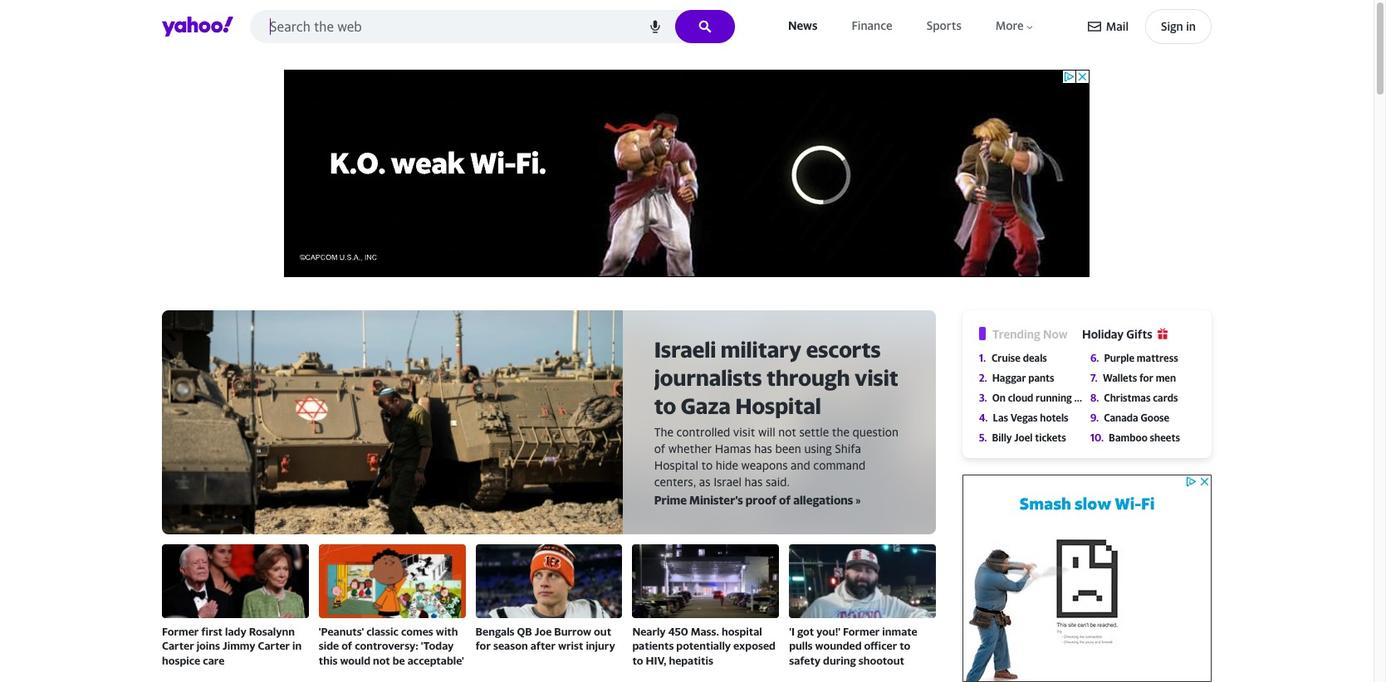 Task type: vqa. For each thing, say whether or not it's contained in the screenshot.


Task type: describe. For each thing, give the bounding box(es) containing it.
out
[[594, 626, 611, 639]]

burrow
[[554, 626, 591, 639]]

7.
[[1090, 372, 1098, 385]]

8.
[[1090, 392, 1099, 404]]

rosalynn
[[249, 626, 295, 639]]

0 vertical spatial in
[[1186, 19, 1196, 33]]

escorts
[[806, 337, 881, 363]]

bengals qb joe burrow out for season after wrist injury link
[[476, 545, 622, 654]]

cards
[[1153, 392, 1178, 404]]

acceptable'
[[408, 654, 464, 668]]

hotels
[[1040, 412, 1069, 424]]

hospital inside the controlled visit will not settle the question of whether hamas has been using shifa hospital to hide weapons and command centers, as israel has said. prime minister's proof of allegations »
[[654, 458, 698, 472]]

injury
[[586, 640, 615, 653]]

more button
[[992, 15, 1038, 37]]

centers,
[[654, 475, 696, 489]]

hamas
[[715, 441, 751, 456]]

joe
[[535, 626, 552, 639]]

christmas
[[1104, 392, 1151, 404]]

5.
[[979, 432, 987, 444]]

military
[[721, 337, 802, 363]]

450
[[668, 626, 688, 639]]

wallets
[[1103, 372, 1137, 385]]

joel
[[1014, 432, 1033, 444]]

1. cruise deals 2. haggar pants 3. on cloud running shoes 4. las vegas hotels 5. billy joel tickets
[[979, 352, 1101, 444]]

controversy:
[[355, 640, 418, 653]]

former inside the 'i got you!' former inmate pulls wounded officer to safety during shootout
[[843, 626, 880, 639]]

in inside former first lady rosalynn carter joins jimmy carter in hospice care
[[292, 640, 302, 653]]

joins
[[197, 640, 220, 653]]

visit inside the controlled visit will not settle the question of whether hamas has been using shifa hospital to hide weapons and command centers, as israel has said. prime minister's proof of allegations »
[[733, 425, 755, 439]]

former first lady rosalynn carter joins jimmy carter in hospice care link
[[162, 545, 309, 669]]

using
[[804, 441, 832, 456]]

said.
[[766, 475, 790, 489]]

2 carter from the left
[[258, 640, 290, 653]]

got
[[797, 626, 814, 639]]

1 vertical spatial advertisement region
[[963, 475, 1212, 683]]

trending now button
[[992, 326, 1082, 343]]

exposed
[[733, 640, 776, 653]]

vegas
[[1010, 412, 1038, 424]]

through
[[767, 365, 850, 391]]

now
[[1043, 327, 1068, 341]]

more
[[996, 19, 1024, 33]]

'peanuts'
[[319, 626, 364, 639]]

the controlled visit will not settle the question of whether hamas has been using shifa hospital to hide weapons and command centers, as israel has said. prime minister's proof of allegations »
[[654, 425, 899, 508]]

trending
[[992, 327, 1040, 341]]

Search query text field
[[250, 10, 735, 43]]

pants
[[1028, 372, 1054, 385]]

running
[[1036, 392, 1072, 404]]

canada
[[1104, 412, 1138, 424]]

whether
[[668, 441, 712, 456]]

as
[[699, 475, 711, 489]]

sign
[[1161, 19, 1183, 33]]

nearly 450 mass. hospital patients potentially exposed to hiv, hepatitis
[[632, 626, 776, 668]]

jimmy
[[223, 640, 255, 653]]

to inside the 'i got you!' former inmate pulls wounded officer to safety during shootout
[[900, 640, 910, 653]]

during
[[823, 654, 856, 668]]

haggar
[[992, 372, 1026, 385]]

0 vertical spatial has
[[754, 441, 772, 456]]

search image
[[698, 20, 712, 33]]

'peanuts' classic comes with side of controversy: 'today this would not be acceptable' link
[[319, 545, 466, 669]]

question
[[853, 425, 899, 439]]

former inside former first lady rosalynn carter joins jimmy carter in hospice care
[[162, 626, 199, 639]]

bamboo
[[1109, 432, 1148, 444]]

6.
[[1090, 352, 1099, 365]]

shoes
[[1074, 392, 1101, 404]]

not inside the controlled visit will not settle the question of whether hamas has been using shifa hospital to hide weapons and command centers, as israel has said. prime minister's proof of allegations »
[[778, 425, 796, 439]]

toolbar containing mail
[[1088, 9, 1212, 44]]

'i
[[789, 626, 795, 639]]

controlled
[[676, 425, 730, 439]]

sports
[[927, 19, 962, 33]]

settle
[[799, 425, 829, 439]]

3.
[[979, 392, 987, 404]]

cruise
[[992, 352, 1021, 365]]

6. purple mattress 7. wallets for men 8. christmas cards 9. canada goose 10. bamboo sheets
[[1090, 352, 1180, 444]]

0 vertical spatial of
[[654, 441, 665, 456]]

shootout
[[858, 654, 904, 668]]

sign in
[[1161, 19, 1196, 33]]

officer
[[864, 640, 897, 653]]

lady
[[225, 626, 246, 639]]

hiv,
[[646, 654, 666, 668]]

1.
[[979, 352, 986, 365]]

wrist
[[558, 640, 583, 653]]

bengals
[[476, 626, 515, 639]]

weapons
[[741, 458, 788, 472]]

safety
[[789, 654, 821, 668]]



Task type: locate. For each thing, give the bounding box(es) containing it.
2 former from the left
[[843, 626, 880, 639]]

1 carter from the left
[[162, 640, 194, 653]]

former
[[162, 626, 199, 639], [843, 626, 880, 639]]

0 vertical spatial not
[[778, 425, 796, 439]]

1 vertical spatial in
[[292, 640, 302, 653]]

to left hiv, at the bottom left of page
[[632, 654, 643, 668]]

mail link
[[1088, 12, 1129, 42]]

of down the
[[654, 441, 665, 456]]

goose
[[1141, 412, 1169, 424]]

command
[[813, 458, 866, 472]]

shifa
[[835, 441, 861, 456]]

mail
[[1106, 19, 1129, 33]]

bengals qb joe burrow out for season after wrist injury
[[476, 626, 615, 653]]

israeli
[[654, 337, 716, 363]]

for inside bengals qb joe burrow out for season after wrist injury
[[476, 640, 491, 653]]

toolbar
[[1088, 9, 1212, 44]]

holiday gifts
[[1082, 327, 1153, 341]]

hospital up 'centers,' on the bottom of page
[[654, 458, 698, 472]]

1 horizontal spatial carter
[[258, 640, 290, 653]]

in down rosalynn
[[292, 640, 302, 653]]

for left men
[[1139, 372, 1153, 385]]

be
[[393, 654, 405, 668]]

hepatitis
[[669, 654, 713, 668]]

wounded
[[815, 640, 862, 653]]

in
[[1186, 19, 1196, 33], [292, 640, 302, 653]]

been
[[775, 441, 801, 456]]

former up hospice
[[162, 626, 199, 639]]

would
[[340, 654, 370, 668]]

0 vertical spatial advertisement region
[[284, 70, 1090, 277]]

0 horizontal spatial for
[[476, 640, 491, 653]]

side
[[319, 640, 339, 653]]

gaza
[[681, 393, 731, 419]]

None search field
[[250, 10, 735, 48]]

to inside the israeli military escorts journalists through visit to gaza hospital
[[654, 393, 676, 419]]

pulls
[[789, 640, 813, 653]]

nearly 450 mass. hospital patients potentially exposed to hiv, hepatitis link
[[632, 545, 779, 669]]

has down the weapons
[[745, 475, 763, 489]]

for for season
[[476, 640, 491, 653]]

2.
[[979, 372, 987, 385]]

sign in link
[[1145, 9, 1212, 44]]

patients
[[632, 640, 674, 653]]

visit
[[855, 365, 898, 391], [733, 425, 755, 439]]

1 horizontal spatial of
[[654, 441, 665, 456]]

'i got you!' former inmate pulls wounded officer to safety during shootout
[[789, 626, 917, 668]]

0 horizontal spatial of
[[341, 640, 352, 653]]

qb
[[517, 626, 532, 639]]

finance link
[[848, 15, 896, 37]]

to inside the controlled visit will not settle the question of whether hamas has been using shifa hospital to hide weapons and command centers, as israel has said. prime minister's proof of allegations »
[[701, 458, 713, 472]]

hide
[[716, 458, 738, 472]]

season
[[493, 640, 528, 653]]

holiday gifts button
[[1082, 326, 1183, 343]]

of inside 'peanuts' classic comes with side of controversy: 'today this would not be acceptable'
[[341, 640, 352, 653]]

trending now
[[992, 327, 1068, 341]]

will
[[758, 425, 775, 439]]

finance
[[852, 19, 893, 33]]

0 horizontal spatial hospital
[[654, 458, 698, 472]]

1 horizontal spatial for
[[1139, 372, 1153, 385]]

sheets
[[1150, 432, 1180, 444]]

proof
[[746, 494, 777, 508]]

not inside 'peanuts' classic comes with side of controversy: 'today this would not be acceptable'
[[373, 654, 390, 668]]

1 vertical spatial not
[[373, 654, 390, 668]]

2 vertical spatial of
[[341, 640, 352, 653]]

for inside 6. purple mattress 7. wallets for men 8. christmas cards 9. canada goose 10. bamboo sheets
[[1139, 372, 1153, 385]]

israeli military escorts journalists through visit to gaza hospital
[[654, 337, 898, 419]]

tickets
[[1035, 432, 1066, 444]]

visit inside the israeli military escorts journalists through visit to gaza hospital
[[855, 365, 898, 391]]

the
[[654, 425, 673, 439]]

hospital up will
[[735, 393, 821, 419]]

of
[[654, 441, 665, 456], [779, 494, 791, 508], [341, 640, 352, 653]]

to up the
[[654, 393, 676, 419]]

0 horizontal spatial carter
[[162, 640, 194, 653]]

0 vertical spatial for
[[1139, 372, 1153, 385]]

1 horizontal spatial visit
[[855, 365, 898, 391]]

1 vertical spatial hospital
[[654, 458, 698, 472]]

to down inmate
[[900, 640, 910, 653]]

1 horizontal spatial in
[[1186, 19, 1196, 33]]

1 vertical spatial has
[[745, 475, 763, 489]]

9.
[[1090, 412, 1099, 424]]

you!'
[[816, 626, 840, 639]]

minister's
[[689, 494, 743, 508]]

visit down escorts
[[855, 365, 898, 391]]

carter
[[162, 640, 194, 653], [258, 640, 290, 653]]

0 horizontal spatial former
[[162, 626, 199, 639]]

to up as
[[701, 458, 713, 472]]

4.
[[979, 412, 988, 424]]

not down controversy:
[[373, 654, 390, 668]]

cloud
[[1008, 392, 1033, 404]]

comes
[[401, 626, 433, 639]]

0 horizontal spatial in
[[292, 640, 302, 653]]

not up been
[[778, 425, 796, 439]]

after
[[530, 640, 556, 653]]

billy
[[992, 432, 1012, 444]]

1 vertical spatial visit
[[733, 425, 755, 439]]

0 horizontal spatial not
[[373, 654, 390, 668]]

mattress
[[1137, 352, 1178, 365]]

purple
[[1104, 352, 1135, 365]]

visit up the hamas
[[733, 425, 755, 439]]

'peanuts' classic comes with side of controversy: 'today this would not be acceptable'
[[319, 626, 464, 668]]

hospital
[[722, 626, 762, 639]]

care
[[203, 654, 225, 668]]

this
[[319, 654, 338, 668]]

1 vertical spatial for
[[476, 640, 491, 653]]

former up officer
[[843, 626, 880, 639]]

the
[[832, 425, 850, 439]]

men
[[1156, 372, 1176, 385]]

not
[[778, 425, 796, 439], [373, 654, 390, 668]]

0 horizontal spatial visit
[[733, 425, 755, 439]]

1 horizontal spatial not
[[778, 425, 796, 439]]

with
[[436, 626, 458, 639]]

holiday
[[1082, 327, 1124, 341]]

0 vertical spatial visit
[[855, 365, 898, 391]]

hospice
[[162, 654, 200, 668]]

carter down rosalynn
[[258, 640, 290, 653]]

potentially
[[676, 640, 731, 653]]

news
[[788, 19, 818, 33]]

1 vertical spatial of
[[779, 494, 791, 508]]

1 former from the left
[[162, 626, 199, 639]]

allegations »
[[793, 494, 861, 508]]

las
[[993, 412, 1008, 424]]

to inside nearly 450 mass. hospital patients potentially exposed to hiv, hepatitis
[[632, 654, 643, 668]]

sports link
[[923, 15, 965, 37]]

'i got you!' former inmate pulls wounded officer to safety during shootout link
[[789, 545, 936, 669]]

classic
[[366, 626, 399, 639]]

of down 'peanuts'
[[341, 640, 352, 653]]

and
[[791, 458, 810, 472]]

2 horizontal spatial of
[[779, 494, 791, 508]]

has up the weapons
[[754, 441, 772, 456]]

0 vertical spatial hospital
[[735, 393, 821, 419]]

1 horizontal spatial hospital
[[735, 393, 821, 419]]

of down said.
[[779, 494, 791, 508]]

carter up hospice
[[162, 640, 194, 653]]

journalists
[[654, 365, 762, 391]]

for down bengals
[[476, 640, 491, 653]]

prime
[[654, 494, 687, 508]]

to
[[654, 393, 676, 419], [701, 458, 713, 472], [900, 640, 910, 653], [632, 654, 643, 668]]

10.
[[1090, 432, 1104, 444]]

advertisement region
[[284, 70, 1090, 277], [963, 475, 1212, 683]]

hospital inside the israeli military escorts journalists through visit to gaza hospital
[[735, 393, 821, 419]]

1 horizontal spatial former
[[843, 626, 880, 639]]

for for men
[[1139, 372, 1153, 385]]

in right sign
[[1186, 19, 1196, 33]]



